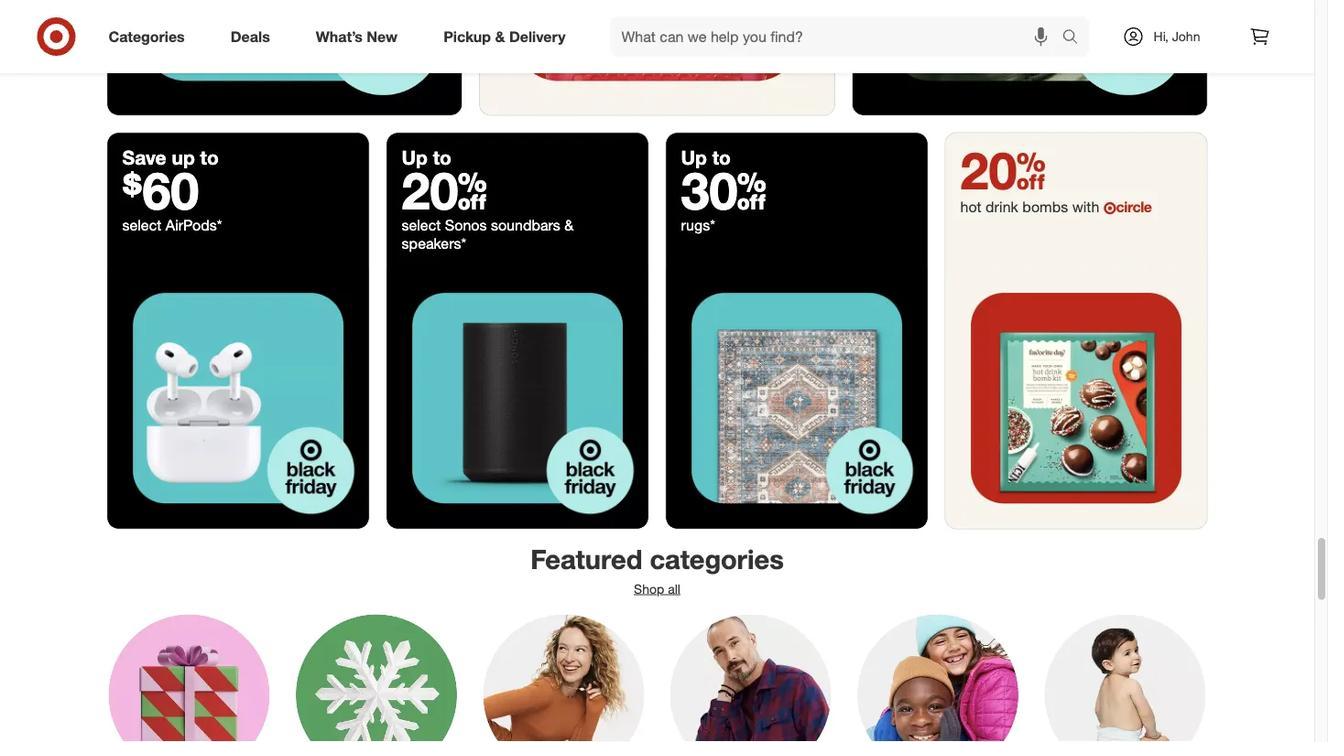 Task type: describe. For each thing, give the bounding box(es) containing it.
1 horizontal spatial 20
[[960, 139, 1046, 201]]

0 horizontal spatial 20
[[402, 159, 487, 221]]

select airpods*
[[122, 216, 226, 234]]

select for $60
[[122, 216, 162, 234]]

to for 20
[[433, 146, 451, 169]]

bombs
[[1022, 198, 1068, 216]]

What can we help you find? suggestions appear below search field
[[610, 16, 1067, 57]]

up
[[172, 146, 195, 169]]

speakers*
[[402, 235, 466, 253]]

select sonos soundbars & speakers*
[[402, 216, 574, 253]]

shop
[[634, 581, 664, 597]]

select for 20
[[402, 216, 441, 234]]

to for 30
[[712, 146, 731, 169]]

& inside select sonos soundbars & speakers*
[[564, 216, 574, 234]]

target black friday image for 20
[[387, 268, 648, 529]]

with
[[1072, 198, 1099, 216]]

drink
[[986, 198, 1018, 216]]

soundbars
[[491, 216, 560, 234]]

categories link
[[93, 16, 208, 57]]

pickup & delivery
[[443, 28, 566, 45]]

sonos
[[445, 216, 487, 234]]

target black friday image for 30
[[666, 268, 927, 529]]

airpods*
[[166, 216, 222, 234]]

hot drink bombs with
[[960, 198, 1103, 216]]

shop all link
[[634, 581, 680, 597]]

categories
[[650, 543, 784, 576]]

pickup
[[443, 28, 491, 45]]

hi,
[[1154, 28, 1169, 44]]

what's new link
[[300, 16, 421, 57]]

categories
[[109, 28, 185, 45]]

up for 30
[[681, 146, 707, 169]]



Task type: vqa. For each thing, say whether or not it's contained in the screenshot.
the hi,
yes



Task type: locate. For each thing, give the bounding box(es) containing it.
up to up rugs* at the top right
[[681, 146, 731, 169]]

0 horizontal spatial to
[[200, 146, 219, 169]]

hot
[[960, 198, 981, 216]]

0 horizontal spatial up to
[[402, 146, 451, 169]]

1 horizontal spatial select
[[402, 216, 441, 234]]

1 select from the left
[[122, 216, 162, 234]]

2 up from the left
[[681, 146, 707, 169]]

save up to
[[122, 146, 219, 169]]

up to up sonos
[[402, 146, 451, 169]]

up up rugs* at the top right
[[681, 146, 707, 169]]

1 horizontal spatial to
[[433, 146, 451, 169]]

0 vertical spatial &
[[495, 28, 505, 45]]

0 horizontal spatial target black friday image
[[108, 268, 369, 529]]

what's
[[316, 28, 363, 45]]

0 horizontal spatial select
[[122, 216, 162, 234]]

target black friday image for $60
[[108, 268, 369, 529]]

0 horizontal spatial up
[[402, 146, 428, 169]]

1 horizontal spatial &
[[564, 216, 574, 234]]

up to for 30
[[681, 146, 731, 169]]

30
[[681, 159, 766, 221]]

circle
[[1116, 198, 1152, 216]]

2 horizontal spatial to
[[712, 146, 731, 169]]

featured
[[531, 543, 642, 576]]

hi, john
[[1154, 28, 1200, 44]]

& right pickup
[[495, 28, 505, 45]]

select left the airpods*
[[122, 216, 162, 234]]

to up sonos
[[433, 146, 451, 169]]

to right up
[[200, 146, 219, 169]]

1 up from the left
[[402, 146, 428, 169]]

up up speakers*
[[402, 146, 428, 169]]

$60
[[122, 159, 199, 221]]

featured categories shop all
[[531, 543, 784, 597]]

1 vertical spatial &
[[564, 216, 574, 234]]

20
[[960, 139, 1046, 201], [402, 159, 487, 221]]

1 up to from the left
[[402, 146, 451, 169]]

1 horizontal spatial up
[[681, 146, 707, 169]]

20 up speakers*
[[402, 159, 487, 221]]

20 left with
[[960, 139, 1046, 201]]

to up rugs* at the top right
[[712, 146, 731, 169]]

up for 20
[[402, 146, 428, 169]]

up
[[402, 146, 428, 169], [681, 146, 707, 169]]

up to for 20
[[402, 146, 451, 169]]

3 target black friday image from the left
[[666, 268, 927, 529]]

pickup & delivery link
[[428, 16, 588, 57]]

1 horizontal spatial target black friday image
[[387, 268, 648, 529]]

2 up to from the left
[[681, 146, 731, 169]]

2 target black friday image from the left
[[387, 268, 648, 529]]

john
[[1172, 28, 1200, 44]]

2 horizontal spatial target black friday image
[[666, 268, 927, 529]]

1 horizontal spatial up to
[[681, 146, 731, 169]]

2 select from the left
[[402, 216, 441, 234]]

to
[[200, 146, 219, 169], [433, 146, 451, 169], [712, 146, 731, 169]]

target black friday image
[[108, 268, 369, 529], [387, 268, 648, 529], [666, 268, 927, 529]]

0 horizontal spatial &
[[495, 28, 505, 45]]

deals
[[231, 28, 270, 45]]

& right soundbars
[[564, 216, 574, 234]]

save
[[122, 146, 166, 169]]

select
[[122, 216, 162, 234], [402, 216, 441, 234]]

select inside select sonos soundbars & speakers*
[[402, 216, 441, 234]]

search button
[[1054, 16, 1098, 60]]

delivery
[[509, 28, 566, 45]]

rugs*
[[681, 216, 715, 234]]

deals link
[[215, 16, 293, 57]]

up to
[[402, 146, 451, 169], [681, 146, 731, 169]]

1 to from the left
[[200, 146, 219, 169]]

what's new
[[316, 28, 398, 45]]

1 target black friday image from the left
[[108, 268, 369, 529]]

3 to from the left
[[712, 146, 731, 169]]

all
[[668, 581, 680, 597]]

new
[[367, 28, 398, 45]]

select up speakers*
[[402, 216, 441, 234]]

&
[[495, 28, 505, 45], [564, 216, 574, 234]]

2 to from the left
[[433, 146, 451, 169]]

search
[[1054, 29, 1098, 47]]



